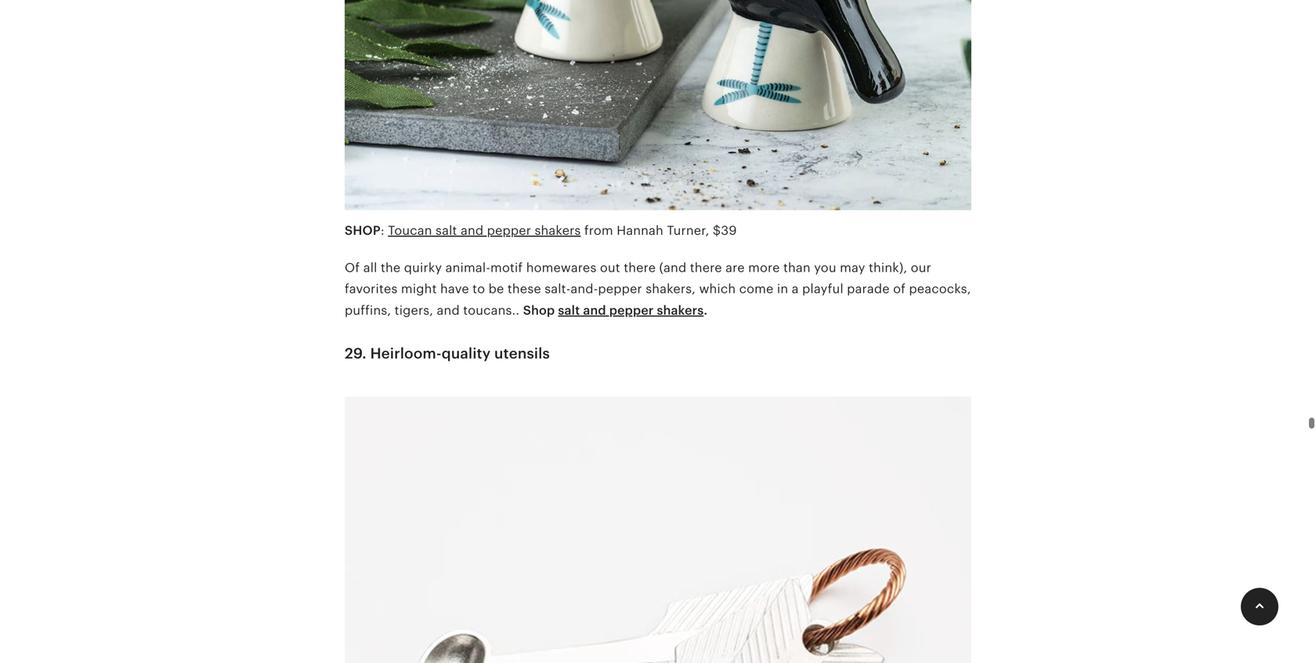 Task type: vqa. For each thing, say whether or not it's contained in the screenshot.
'5.60'
no



Task type: locate. For each thing, give the bounding box(es) containing it.
pepper down shakers, at top
[[609, 303, 654, 318]]

0 vertical spatial shakers
[[535, 224, 581, 238]]

our
[[911, 261, 931, 275]]

than
[[783, 261, 811, 275]]

and down and- at the left top
[[583, 303, 606, 318]]

in
[[777, 282, 788, 296]]

salt right toucan
[[436, 224, 457, 238]]

and down "have"
[[437, 303, 460, 318]]

out
[[600, 261, 620, 275]]

pepper up motif
[[487, 224, 531, 238]]

shop : toucan salt and pepper shakers from hannah turner, $39
[[345, 224, 737, 238]]

(and
[[659, 261, 687, 275]]

0 vertical spatial salt
[[436, 224, 457, 238]]

all
[[363, 261, 377, 275]]

shakers up homewares
[[535, 224, 581, 238]]

2 there from the left
[[690, 261, 722, 275]]

think),
[[869, 261, 907, 275]]

there up which
[[690, 261, 722, 275]]

2 horizontal spatial and
[[583, 303, 606, 318]]

have
[[440, 282, 469, 296]]

1 vertical spatial pepper
[[598, 282, 642, 296]]

pepper up "shop salt and pepper shakers ."
[[598, 282, 642, 296]]

shakers
[[535, 224, 581, 238], [657, 303, 704, 318]]

2 vertical spatial pepper
[[609, 303, 654, 318]]

1 horizontal spatial salt
[[558, 303, 580, 318]]

0 horizontal spatial there
[[624, 261, 656, 275]]

toucans..
[[463, 303, 520, 318]]

0 vertical spatial pepper
[[487, 224, 531, 238]]

quality
[[442, 345, 491, 362]]

may
[[840, 261, 865, 275]]

1 vertical spatial shakers
[[657, 303, 704, 318]]

1 horizontal spatial there
[[690, 261, 722, 275]]

and
[[461, 224, 484, 238], [437, 303, 460, 318], [583, 303, 606, 318]]

1 horizontal spatial shakers
[[657, 303, 704, 318]]

salt
[[436, 224, 457, 238], [558, 303, 580, 318]]

and up animal-
[[461, 224, 484, 238]]

there right out
[[624, 261, 656, 275]]

these
[[508, 282, 541, 296]]

heirloom-
[[370, 345, 442, 362]]

and inside the of all the quirky animal-motif homewares out there (and there are more than you may think), our favorites might have to be these salt-and-pepper shakers, which come in a playful parade of peacocks, puffins, tigers, and toucans..
[[437, 303, 460, 318]]

animal-
[[446, 261, 490, 275]]

0 horizontal spatial salt
[[436, 224, 457, 238]]

tigers,
[[395, 303, 433, 318]]

1 vertical spatial salt
[[558, 303, 580, 318]]

salt down salt-
[[558, 303, 580, 318]]

0 horizontal spatial and
[[437, 303, 460, 318]]

pepper
[[487, 224, 531, 238], [598, 282, 642, 296], [609, 303, 654, 318]]

shakers down shakers, at top
[[657, 303, 704, 318]]

there
[[624, 261, 656, 275], [690, 261, 722, 275]]

a
[[792, 282, 799, 296]]

you
[[814, 261, 836, 275]]

which
[[699, 282, 736, 296]]

toucan
[[388, 224, 432, 238]]



Task type: describe. For each thing, give the bounding box(es) containing it.
quirky
[[404, 261, 442, 275]]

utensils
[[494, 345, 550, 362]]

from
[[584, 224, 613, 238]]

be
[[489, 282, 504, 296]]

of
[[893, 282, 906, 296]]

shakers,
[[646, 282, 696, 296]]

pepper inside the of all the quirky animal-motif homewares out there (and there are more than you may think), our favorites might have to be these salt-and-pepper shakers, which come in a playful parade of peacocks, puffins, tigers, and toucans..
[[598, 282, 642, 296]]

the
[[381, 261, 401, 275]]

salt and pepper shakers link
[[558, 303, 704, 318]]

unique wedding registry ideas - fun salt and pepper shakers shaped like toucans image
[[345, 0, 971, 220]]

.
[[704, 303, 708, 318]]

playful
[[802, 282, 844, 296]]

shop
[[523, 303, 555, 318]]

to
[[473, 282, 485, 296]]

might
[[401, 282, 437, 296]]

come
[[739, 282, 774, 296]]

practical wedding registry idea - heirloom measuring spoons and utensils image
[[345, 387, 971, 664]]

1 horizontal spatial and
[[461, 224, 484, 238]]

:
[[381, 224, 385, 238]]

and-
[[571, 282, 598, 296]]

salt-
[[545, 282, 571, 296]]

more
[[748, 261, 780, 275]]

1 there from the left
[[624, 261, 656, 275]]

toucan salt and pepper shakers link
[[388, 224, 581, 238]]

29.
[[345, 345, 367, 362]]

peacocks,
[[909, 282, 971, 296]]

parade
[[847, 282, 890, 296]]

turner,
[[667, 224, 709, 238]]

shop salt and pepper shakers .
[[523, 303, 708, 318]]

29. heirloom-quality utensils
[[345, 345, 550, 362]]

are
[[726, 261, 745, 275]]

homewares
[[526, 261, 597, 275]]

shop
[[345, 224, 381, 238]]

of all the quirky animal-motif homewares out there (and there are more than you may think), our favorites might have to be these salt-and-pepper shakers, which come in a playful parade of peacocks, puffins, tigers, and toucans..
[[345, 261, 971, 318]]

motif
[[490, 261, 523, 275]]

$39
[[713, 224, 737, 238]]

favorites
[[345, 282, 398, 296]]

of
[[345, 261, 360, 275]]

puffins,
[[345, 303, 391, 318]]

hannah
[[617, 224, 664, 238]]

0 horizontal spatial shakers
[[535, 224, 581, 238]]



